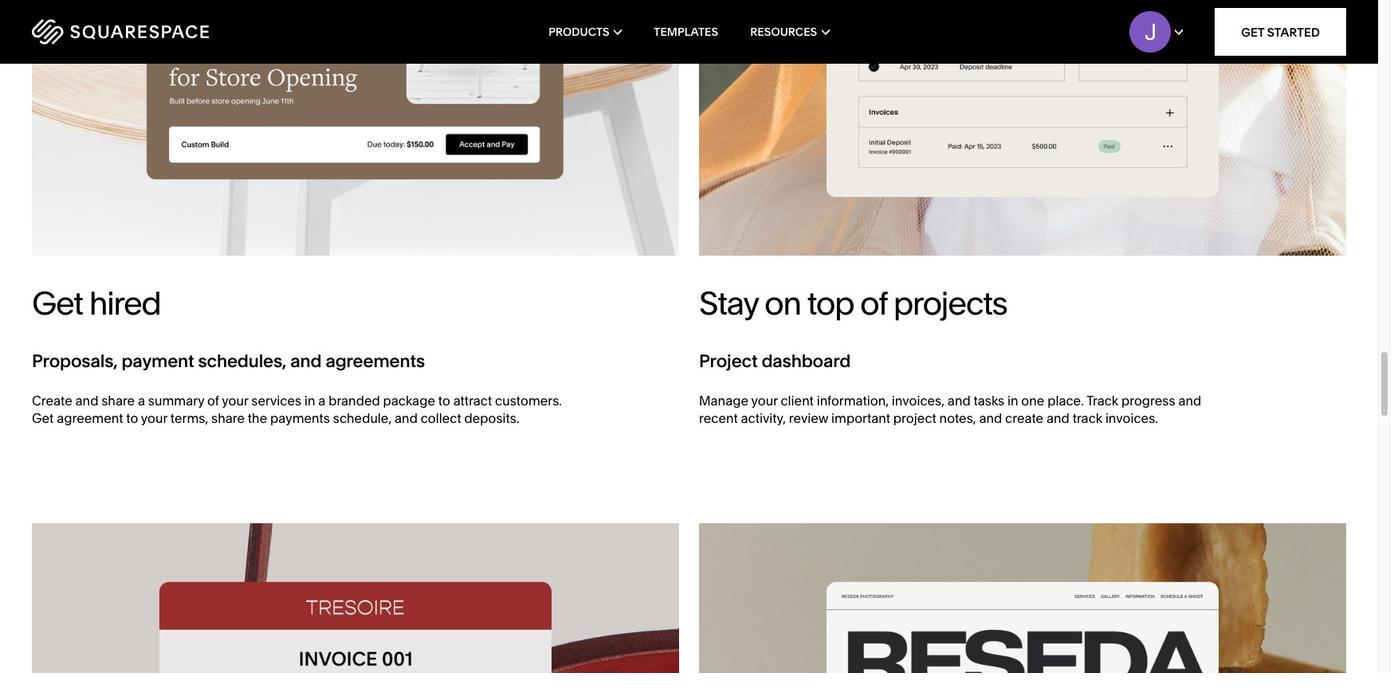 Task type: locate. For each thing, give the bounding box(es) containing it.
0 vertical spatial get
[[1242, 24, 1265, 39]]

0 vertical spatial of
[[860, 284, 887, 323]]

0 horizontal spatial to
[[126, 411, 138, 427]]

1 vertical spatial get
[[32, 284, 83, 323]]

2 horizontal spatial your
[[752, 393, 778, 409]]

on
[[765, 284, 801, 323]]

client
[[781, 393, 814, 409]]

proposals, payment schedules, and agreements
[[32, 351, 425, 373]]

stay
[[699, 284, 758, 323]]

branded
[[329, 393, 380, 409]]

project dashboard
[[699, 351, 851, 373]]

your up the
[[222, 393, 248, 409]]

a
[[138, 393, 145, 409], [318, 393, 326, 409]]

squarespace project dashboard highlights upcoming project milestones, important notes, and active invoices. image
[[699, 0, 1347, 256]]

and up agreement
[[75, 393, 98, 409]]

0 horizontal spatial a
[[138, 393, 145, 409]]

1 vertical spatial of
[[207, 393, 219, 409]]

payments
[[270, 411, 330, 427]]

in left one
[[1008, 393, 1019, 409]]

payment
[[122, 351, 194, 373]]

0 horizontal spatial share
[[101, 393, 135, 409]]

the
[[248, 411, 267, 427]]

get left started
[[1242, 24, 1265, 39]]

manage
[[699, 393, 749, 409]]

0 vertical spatial to
[[438, 393, 450, 409]]

1 horizontal spatial a
[[318, 393, 326, 409]]

2 in from the left
[[1008, 393, 1019, 409]]

package
[[383, 393, 435, 409]]

templates
[[654, 25, 719, 39]]

a up payments
[[318, 393, 326, 409]]

customers.
[[495, 393, 562, 409]]

manage your client information, invoices, and tasks in one place. track progress and recent activity, review important project notes, and create and track invoices.
[[699, 393, 1202, 427]]

in
[[305, 393, 315, 409], [1008, 393, 1019, 409]]

get inside 'link'
[[1242, 24, 1265, 39]]

1 in from the left
[[305, 393, 315, 409]]

collect
[[421, 411, 461, 427]]

place.
[[1048, 393, 1084, 409]]

and down tasks
[[979, 411, 1003, 427]]

to
[[438, 393, 450, 409], [126, 411, 138, 427]]

share left the
[[211, 411, 245, 427]]

1 a from the left
[[138, 393, 145, 409]]

of
[[860, 284, 887, 323], [207, 393, 219, 409]]

of right the top
[[860, 284, 887, 323]]

schedules,
[[198, 351, 287, 373]]

1 horizontal spatial share
[[211, 411, 245, 427]]

your
[[222, 393, 248, 409], [752, 393, 778, 409], [141, 411, 167, 427]]

agreement
[[57, 411, 123, 427]]

invoices.
[[1106, 411, 1159, 427]]

projects
[[894, 284, 1007, 323]]

to up collect
[[438, 393, 450, 409]]

get hired
[[32, 284, 161, 323]]

2 vertical spatial get
[[32, 411, 54, 427]]

to right agreement
[[126, 411, 138, 427]]

0 horizontal spatial your
[[141, 411, 167, 427]]

of inside create and share a summary of your services in a branded package to attract customers. get agreement to your terms, share the payments schedule, and collect deposits.
[[207, 393, 219, 409]]

squarespace logo image
[[32, 19, 209, 45]]

products
[[549, 25, 610, 39]]

get started
[[1242, 24, 1320, 39]]

project
[[699, 351, 758, 373]]

resources button
[[750, 0, 830, 64]]

0 horizontal spatial in
[[305, 393, 315, 409]]

2 a from the left
[[318, 393, 326, 409]]

your up activity,
[[752, 393, 778, 409]]

in inside create and share a summary of your services in a branded package to attract customers. get agreement to your terms, share the payments schedule, and collect deposits.
[[305, 393, 315, 409]]

1 horizontal spatial in
[[1008, 393, 1019, 409]]

in up payments
[[305, 393, 315, 409]]

important
[[832, 411, 891, 427]]

create
[[32, 393, 72, 409]]

hired
[[89, 284, 161, 323]]

one
[[1022, 393, 1045, 409]]

share
[[101, 393, 135, 409], [211, 411, 245, 427]]

get down create
[[32, 411, 54, 427]]

get
[[1242, 24, 1265, 39], [32, 284, 83, 323], [32, 411, 54, 427]]

your down summary
[[141, 411, 167, 427]]

attract
[[453, 393, 492, 409]]

1 vertical spatial to
[[126, 411, 138, 427]]

a left summary
[[138, 393, 145, 409]]

get inside create and share a summary of your services in a branded package to attract customers. get agreement to your terms, share the payments schedule, and collect deposits.
[[32, 411, 54, 427]]

share up agreement
[[101, 393, 135, 409]]

dashboard
[[762, 351, 851, 373]]

started
[[1268, 24, 1320, 39]]

of up terms,
[[207, 393, 219, 409]]

and
[[290, 351, 322, 373], [75, 393, 98, 409], [948, 393, 971, 409], [1179, 393, 1202, 409], [395, 411, 418, 427], [979, 411, 1003, 427], [1047, 411, 1070, 427]]

get up proposals,
[[32, 284, 83, 323]]

0 horizontal spatial of
[[207, 393, 219, 409]]

tasks
[[974, 393, 1005, 409]]



Task type: vqa. For each thing, say whether or not it's contained in the screenshot.
'Recent'
yes



Task type: describe. For each thing, give the bounding box(es) containing it.
get started link
[[1215, 8, 1347, 56]]

top
[[807, 284, 854, 323]]

and right progress
[[1179, 393, 1202, 409]]

a squarespace invoice details services provided and costs owed, designed to match a business' brand. image
[[32, 524, 679, 674]]

progress
[[1122, 393, 1176, 409]]

schedule,
[[333, 411, 392, 427]]

create your own portfolio using reseda, a bold and simply squarespace template designed to showcase your work and promote your services. image
[[699, 524, 1347, 674]]

squarespace logo link
[[32, 19, 295, 45]]

review
[[789, 411, 829, 427]]

a custom branded summary of services, including project information and pricing, for potential client review. image
[[32, 0, 679, 256]]

and up notes,
[[948, 393, 971, 409]]

1 vertical spatial share
[[211, 411, 245, 427]]

resources
[[750, 25, 817, 39]]

create
[[1006, 411, 1044, 427]]

terms,
[[170, 411, 208, 427]]

notes,
[[940, 411, 976, 427]]

create and share a summary of your services in a branded package to attract customers. get agreement to your terms, share the payments schedule, and collect deposits.
[[32, 393, 562, 427]]

templates link
[[654, 0, 719, 64]]

activity,
[[741, 411, 786, 427]]

summary
[[148, 393, 204, 409]]

recent
[[699, 411, 738, 427]]

project
[[894, 411, 937, 427]]

products button
[[549, 0, 622, 64]]

1 horizontal spatial of
[[860, 284, 887, 323]]

1 horizontal spatial your
[[222, 393, 248, 409]]

in inside manage your client information, invoices, and tasks in one place. track progress and recent activity, review important project notes, and create and track invoices.
[[1008, 393, 1019, 409]]

track
[[1087, 393, 1119, 409]]

information,
[[817, 393, 889, 409]]

1 horizontal spatial to
[[438, 393, 450, 409]]

and down package
[[395, 411, 418, 427]]

deposits.
[[464, 411, 520, 427]]

and down "place."
[[1047, 411, 1070, 427]]

and up create and share a summary of your services in a branded package to attract customers. get agreement to your terms, share the payments schedule, and collect deposits.
[[290, 351, 322, 373]]

get for get started
[[1242, 24, 1265, 39]]

agreements
[[326, 351, 425, 373]]

proposals,
[[32, 351, 118, 373]]

stay on top of projects
[[699, 284, 1007, 323]]

your inside manage your client information, invoices, and tasks in one place. track progress and recent activity, review important project notes, and create and track invoices.
[[752, 393, 778, 409]]

0 vertical spatial share
[[101, 393, 135, 409]]

invoices,
[[892, 393, 945, 409]]

track
[[1073, 411, 1103, 427]]

get for get hired
[[32, 284, 83, 323]]

services
[[251, 393, 301, 409]]



